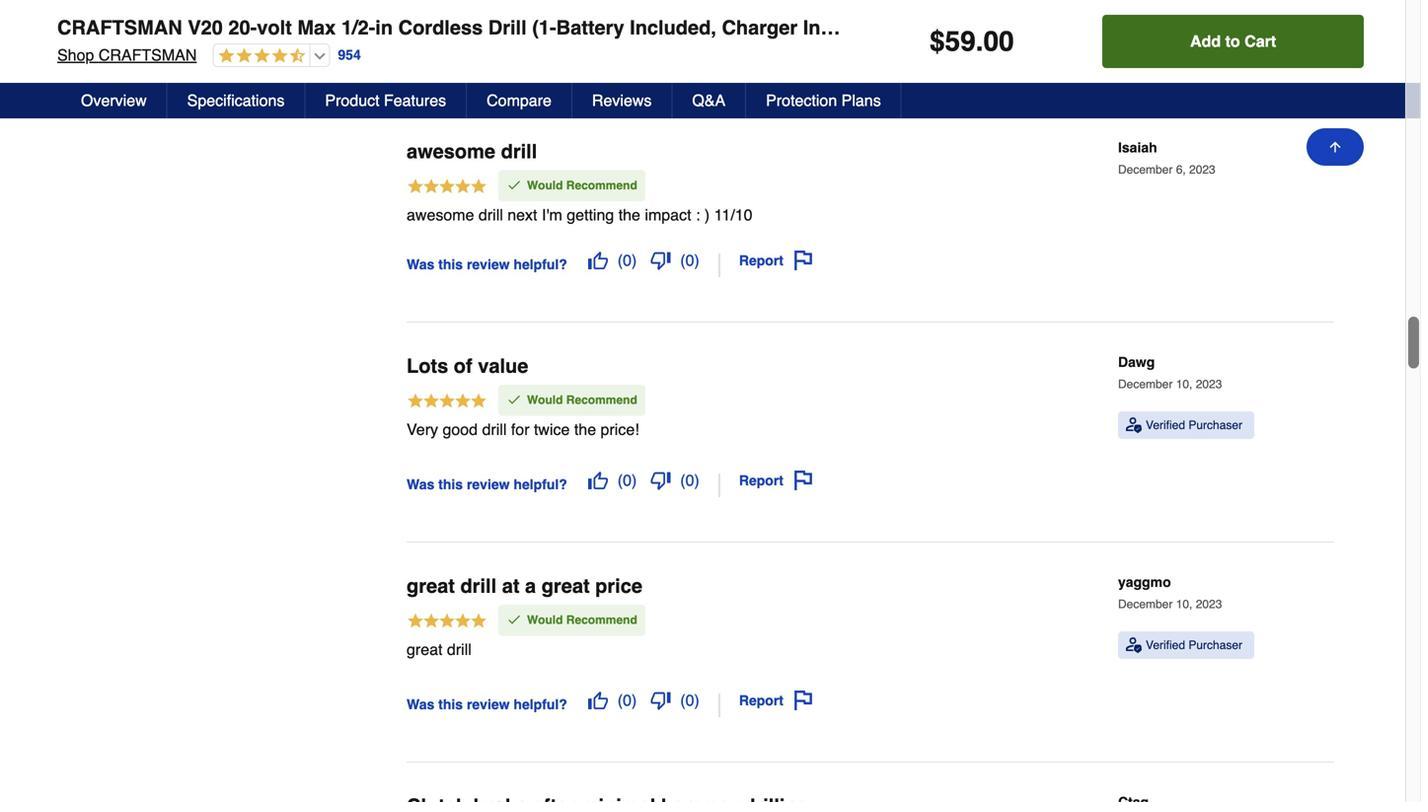 Task type: describe. For each thing, give the bounding box(es) containing it.
review for value
[[467, 477, 510, 493]]

would for lots of value
[[527, 393, 563, 407]]

craftsman v20 20-volt max 1/2-in cordless drill (1-battery included, charger included)
[[57, 16, 891, 39]]

drill for awesome drill next i'm getting the impact : ) 11/10
[[479, 206, 503, 224]]

thumb up image
[[588, 251, 608, 271]]

thumb up image for lots of value
[[588, 471, 608, 491]]

recommend for great drill at a great price
[[566, 614, 638, 627]]

flag image for awesome drill
[[794, 251, 813, 271]]

cordless
[[398, 16, 483, 39]]

helpful? for value
[[514, 477, 568, 493]]

product features button
[[305, 83, 467, 118]]

verified purchaser for great drill at a great price
[[1146, 639, 1243, 653]]

features
[[384, 91, 446, 110]]

add
[[1191, 32, 1221, 50]]

drill left the for
[[482, 421, 507, 439]]

yaggmo
[[1119, 575, 1172, 590]]

report button for great drill at a great price
[[732, 684, 820, 718]]

reviews button
[[573, 83, 673, 118]]

1 report button from the top
[[732, 29, 820, 63]]

dawg
[[1119, 354, 1155, 370]]

protection
[[766, 91, 837, 110]]

1/2-
[[341, 16, 375, 39]]

:
[[696, 206, 700, 224]]

helpful? for at
[[514, 697, 568, 713]]

included,
[[630, 16, 717, 39]]

shop
[[57, 46, 94, 64]]

1 helpful? from the top
[[514, 257, 568, 273]]

report for awesome drill
[[739, 253, 784, 269]]

) for thumb down icon related to great drill at a great price
[[695, 692, 700, 710]]

overview button
[[61, 83, 168, 118]]

report button for lots of value
[[732, 464, 820, 498]]

shop craftsman
[[57, 46, 197, 64]]

was this review helpful? for value
[[407, 477, 568, 493]]

arrow up image
[[1328, 139, 1344, 155]]

this for value
[[438, 477, 463, 493]]

thumb down image
[[651, 251, 671, 271]]

isaiah december 6, 2023
[[1119, 140, 1216, 177]]

recommend for lots of value
[[566, 393, 638, 407]]

1 review from the top
[[467, 257, 510, 273]]

protection plans button
[[747, 83, 902, 118]]

would for awesome drill
[[527, 179, 563, 192]]

this for at
[[438, 697, 463, 713]]

for
[[511, 421, 530, 439]]

verified purchaser icon image for great drill at a great price
[[1126, 638, 1142, 654]]

59
[[945, 26, 976, 57]]

purchaser for lots of value
[[1189, 419, 1243, 432]]

next
[[508, 206, 538, 224]]

verified for lots of value
[[1146, 419, 1186, 432]]

5 stars image for lots
[[407, 392, 488, 413]]

1 was from the top
[[407, 257, 435, 273]]

verified purchaser for lots of value
[[1146, 419, 1243, 432]]

add to cart
[[1191, 32, 1277, 50]]

20-
[[228, 16, 257, 39]]

verified purchaser icon image for lots of value
[[1126, 418, 1142, 433]]

add to cart button
[[1103, 15, 1364, 68]]

awesome for awesome drill
[[407, 140, 496, 163]]

flag image for great drill at a great price
[[794, 691, 813, 711]]

6,
[[1176, 163, 1186, 177]]

i'm
[[542, 206, 562, 224]]

1 vertical spatial craftsman
[[99, 46, 197, 64]]

verified for great drill at a great price
[[1146, 639, 1186, 653]]

954
[[338, 47, 361, 63]]

was for value
[[407, 477, 435, 493]]

checkmark image for awesome
[[506, 177, 522, 193]]

december inside isaiah december 6, 2023
[[1119, 163, 1173, 177]]

) for thumb down image
[[695, 251, 700, 270]]

$
[[930, 26, 945, 57]]

00
[[984, 26, 1015, 57]]

great drill
[[407, 641, 472, 659]]

2023 inside isaiah december 6, 2023
[[1190, 163, 1216, 177]]

max
[[298, 16, 336, 39]]

compare
[[487, 91, 552, 110]]

specifications
[[187, 91, 285, 110]]

would for great drill at a great price
[[527, 614, 563, 627]]

) for lots of value's thumb down icon
[[695, 471, 700, 490]]

in
[[375, 16, 393, 39]]

thumb down image for great drill at a great price
[[651, 691, 671, 711]]

lots of value
[[407, 355, 529, 378]]

impact
[[645, 206, 692, 224]]

cart
[[1245, 32, 1277, 50]]

2023 for lots of value
[[1196, 378, 1223, 391]]

december for great drill at a great price
[[1119, 598, 1173, 612]]

of
[[454, 355, 473, 378]]

5 stars image for great
[[407, 612, 488, 634]]

protection plans
[[766, 91, 881, 110]]

december for lots of value
[[1119, 378, 1173, 391]]



Task type: locate. For each thing, give the bounding box(es) containing it.
1 vertical spatial 2023
[[1196, 378, 1223, 391]]

0 vertical spatial review
[[467, 257, 510, 273]]

awesome for awesome drill next i'm getting the impact : ) 11/10
[[407, 206, 474, 224]]

1 vertical spatial the
[[574, 421, 596, 439]]

1 vertical spatial was this review helpful?
[[407, 477, 568, 493]]

2 was from the top
[[407, 477, 435, 493]]

1 vertical spatial review
[[467, 477, 510, 493]]

( 0 ) for thumb down image
[[680, 251, 700, 270]]

0 vertical spatial 2023
[[1190, 163, 1216, 177]]

1 this from the top
[[438, 257, 463, 273]]

1 vertical spatial purchaser
[[1189, 639, 1243, 653]]

drill for great drill
[[447, 641, 472, 659]]

review for at
[[467, 697, 510, 713]]

good
[[443, 421, 478, 439]]

price!
[[601, 421, 639, 439]]

thumb up image
[[588, 471, 608, 491], [588, 691, 608, 711]]

2023 for great drill at a great price
[[1196, 598, 1223, 612]]

would recommend for great drill at a great price
[[527, 614, 638, 627]]

the right twice at the left bottom
[[574, 421, 596, 439]]

volt
[[257, 16, 292, 39]]

0 vertical spatial this
[[438, 257, 463, 273]]

would up twice at the left bottom
[[527, 393, 563, 407]]

3 review from the top
[[467, 697, 510, 713]]

recommend for awesome drill
[[566, 179, 638, 192]]

would recommend up twice at the left bottom
[[527, 393, 638, 407]]

2 report button from the top
[[732, 244, 820, 277]]

0 vertical spatial the
[[619, 206, 641, 224]]

review down "good"
[[467, 477, 510, 493]]

report for great drill at a great price
[[739, 693, 784, 709]]

was this review helpful? for at
[[407, 697, 568, 713]]

0 vertical spatial awesome
[[407, 140, 496, 163]]

craftsman up overview button
[[99, 46, 197, 64]]

( 0 ) for thumb down icon related to great drill at a great price
[[680, 692, 700, 710]]

2 vertical spatial was this review helpful?
[[407, 697, 568, 713]]

thumb down image for lots of value
[[651, 471, 671, 491]]

0 vertical spatial verified purchaser
[[1146, 419, 1243, 432]]

checkmark image up next
[[506, 177, 522, 193]]

recommend up price!
[[566, 393, 638, 407]]

3 checkmark image from the top
[[506, 612, 522, 628]]

checkmark image for great
[[506, 612, 522, 628]]

1 recommend from the top
[[566, 179, 638, 192]]

2 helpful? from the top
[[514, 477, 568, 493]]

0 vertical spatial purchaser
[[1189, 419, 1243, 432]]

1 vertical spatial would
[[527, 393, 563, 407]]

1 vertical spatial checkmark image
[[506, 392, 522, 408]]

1 december from the top
[[1119, 163, 1173, 177]]

reviews
[[592, 91, 652, 110]]

verified purchaser down yaggmo december 10, 2023
[[1146, 639, 1243, 653]]

1 thumb up image from the top
[[588, 471, 608, 491]]

0 vertical spatial 10,
[[1176, 378, 1193, 391]]

this
[[438, 257, 463, 273], [438, 477, 463, 493], [438, 697, 463, 713]]

verified purchaser
[[1146, 419, 1243, 432], [1146, 639, 1243, 653]]

) for thumb up icon
[[632, 251, 637, 270]]

5 stars image up "good"
[[407, 392, 488, 413]]

would recommend for awesome drill
[[527, 179, 638, 192]]

awesome
[[407, 140, 496, 163], [407, 206, 474, 224]]

0
[[623, 36, 632, 55], [623, 251, 632, 270], [686, 251, 695, 270], [623, 471, 632, 490], [686, 471, 695, 490], [623, 692, 632, 710], [686, 692, 695, 710]]

0 horizontal spatial the
[[574, 421, 596, 439]]

december down isaiah
[[1119, 163, 1173, 177]]

1 verified purchaser icon image from the top
[[1126, 418, 1142, 433]]

flag image
[[794, 251, 813, 271], [794, 691, 813, 711]]

thumb down image
[[651, 471, 671, 491], [651, 691, 671, 711]]

( 0
[[618, 36, 632, 55]]

was for at
[[407, 697, 435, 713]]

10, for lots of value
[[1176, 378, 1193, 391]]

( 0 ) for thumb up icon
[[618, 251, 637, 270]]

)
[[705, 206, 710, 224], [632, 251, 637, 270], [695, 251, 700, 270], [632, 471, 637, 490], [695, 471, 700, 490], [632, 692, 637, 710], [695, 692, 700, 710]]

(
[[618, 36, 623, 55], [618, 251, 623, 270], [680, 251, 686, 270], [618, 471, 623, 490], [680, 471, 686, 490], [618, 692, 623, 710], [680, 692, 686, 710]]

checkmark image for lots
[[506, 392, 522, 408]]

would up i'm
[[527, 179, 563, 192]]

) for thumb up image associated with great drill at a great price
[[632, 692, 637, 710]]

yaggmo december 10, 2023
[[1119, 575, 1223, 612]]

december inside yaggmo december 10, 2023
[[1119, 598, 1173, 612]]

2 checkmark image from the top
[[506, 392, 522, 408]]

would recommend down price
[[527, 614, 638, 627]]

2 vertical spatial would recommend
[[527, 614, 638, 627]]

lots
[[407, 355, 448, 378]]

awesome drill
[[407, 140, 537, 163]]

0 vertical spatial thumb down image
[[651, 471, 671, 491]]

recommend
[[566, 179, 638, 192], [566, 393, 638, 407], [566, 614, 638, 627]]

q&a
[[692, 91, 726, 110]]

3 this from the top
[[438, 697, 463, 713]]

2 recommend from the top
[[566, 393, 638, 407]]

verified
[[1146, 419, 1186, 432], [1146, 639, 1186, 653]]

0 vertical spatial december
[[1119, 163, 1173, 177]]

drill left next
[[479, 206, 503, 224]]

3 5 stars image from the top
[[407, 612, 488, 634]]

1 was this review helpful? from the top
[[407, 257, 568, 273]]

1 vertical spatial thumb up image
[[588, 691, 608, 711]]

0 vertical spatial 5 stars image
[[407, 177, 488, 198]]

product
[[325, 91, 380, 110]]

dawg december 10, 2023
[[1119, 354, 1223, 391]]

purchaser down dawg december 10, 2023
[[1189, 419, 1243, 432]]

0 vertical spatial craftsman
[[57, 16, 182, 39]]

1 would from the top
[[527, 179, 563, 192]]

awesome drill next i'm getting the impact : ) 11/10
[[407, 206, 753, 224]]

2023
[[1190, 163, 1216, 177], [1196, 378, 1223, 391], [1196, 598, 1223, 612]]

verified purchaser icon image
[[1126, 418, 1142, 433], [1126, 638, 1142, 654]]

isaiah
[[1119, 140, 1158, 155]]

2 verified purchaser icon image from the top
[[1126, 638, 1142, 654]]

0 vertical spatial would
[[527, 179, 563, 192]]

11/10
[[714, 206, 753, 224]]

0 vertical spatial was this review helpful?
[[407, 257, 568, 273]]

2 10, from the top
[[1176, 598, 1193, 612]]

would recommend for lots of value
[[527, 393, 638, 407]]

2 purchaser from the top
[[1189, 639, 1243, 653]]

review
[[467, 257, 510, 273], [467, 477, 510, 493], [467, 697, 510, 713]]

2 thumb up image from the top
[[588, 691, 608, 711]]

1 purchaser from the top
[[1189, 419, 1243, 432]]

q&a button
[[673, 83, 747, 118]]

2 awesome from the top
[[407, 206, 474, 224]]

2 thumb down image from the top
[[651, 691, 671, 711]]

checkmark image
[[506, 177, 522, 193], [506, 392, 522, 408], [506, 612, 522, 628]]

2 vertical spatial recommend
[[566, 614, 638, 627]]

the left impact
[[619, 206, 641, 224]]

1 vertical spatial verified purchaser
[[1146, 639, 1243, 653]]

great for great drill
[[407, 641, 443, 659]]

1 vertical spatial verified
[[1146, 639, 1186, 653]]

3 would recommend from the top
[[527, 614, 638, 627]]

drill down compare button
[[501, 140, 537, 163]]

drill down the great drill at a great price
[[447, 641, 472, 659]]

5 stars image down awesome drill
[[407, 177, 488, 198]]

to
[[1226, 32, 1241, 50]]

helpful?
[[514, 257, 568, 273], [514, 477, 568, 493], [514, 697, 568, 713]]

) for thumb up image corresponding to lots of value
[[632, 471, 637, 490]]

10, inside yaggmo december 10, 2023
[[1176, 598, 1193, 612]]

2 verified from the top
[[1146, 639, 1186, 653]]

verified purchaser icon image down dawg
[[1126, 418, 1142, 433]]

5 stars image up great drill
[[407, 612, 488, 634]]

1 horizontal spatial the
[[619, 206, 641, 224]]

verified purchaser down dawg december 10, 2023
[[1146, 419, 1243, 432]]

was this review helpful? down "good"
[[407, 477, 568, 493]]

plans
[[842, 91, 881, 110]]

compare button
[[467, 83, 573, 118]]

verified purchaser icon image down yaggmo december 10, 2023
[[1126, 638, 1142, 654]]

1 thumb down image from the top
[[651, 471, 671, 491]]

december
[[1119, 163, 1173, 177], [1119, 378, 1173, 391], [1119, 598, 1173, 612]]

flag image
[[794, 471, 813, 491]]

0 vertical spatial helpful?
[[514, 257, 568, 273]]

2 would from the top
[[527, 393, 563, 407]]

checkmark image up the for
[[506, 392, 522, 408]]

4.5 stars image
[[214, 47, 305, 66]]

1 vertical spatial was
[[407, 477, 435, 493]]

5 stars image for awesome
[[407, 177, 488, 198]]

1 vertical spatial recommend
[[566, 393, 638, 407]]

1 would recommend from the top
[[527, 179, 638, 192]]

report
[[739, 38, 784, 54], [739, 253, 784, 269], [739, 473, 784, 489], [739, 693, 784, 709]]

verified down yaggmo december 10, 2023
[[1146, 639, 1186, 653]]

1 report from the top
[[739, 38, 784, 54]]

was this review helpful? down next
[[407, 257, 568, 273]]

2 vertical spatial checkmark image
[[506, 612, 522, 628]]

overview
[[81, 91, 147, 110]]

getting
[[567, 206, 614, 224]]

great
[[407, 575, 455, 598], [542, 575, 590, 598], [407, 641, 443, 659]]

1 vertical spatial december
[[1119, 378, 1173, 391]]

a
[[525, 575, 536, 598]]

2 verified purchaser from the top
[[1146, 639, 1243, 653]]

review down next
[[467, 257, 510, 273]]

checkmark image down at
[[506, 612, 522, 628]]

1 vertical spatial flag image
[[794, 691, 813, 711]]

2 vertical spatial 2023
[[1196, 598, 1223, 612]]

0 vertical spatial verified
[[1146, 419, 1186, 432]]

price
[[595, 575, 643, 598]]

purchaser for great drill at a great price
[[1189, 639, 1243, 653]]

product features
[[325, 91, 446, 110]]

3 december from the top
[[1119, 598, 1173, 612]]

would down "a"
[[527, 614, 563, 627]]

twice
[[534, 421, 570, 439]]

3 report from the top
[[739, 473, 784, 489]]

5 stars image
[[407, 177, 488, 198], [407, 392, 488, 413], [407, 612, 488, 634]]

purchaser down yaggmo december 10, 2023
[[1189, 639, 1243, 653]]

review down great drill
[[467, 697, 510, 713]]

craftsman up shop craftsman
[[57, 16, 182, 39]]

2 vertical spatial helpful?
[[514, 697, 568, 713]]

included)
[[803, 16, 891, 39]]

1 verified purchaser from the top
[[1146, 419, 1243, 432]]

2 vertical spatial december
[[1119, 598, 1173, 612]]

4 report button from the top
[[732, 684, 820, 718]]

specifications button
[[168, 83, 305, 118]]

1 flag image from the top
[[794, 251, 813, 271]]

0 vertical spatial checkmark image
[[506, 177, 522, 193]]

december down dawg
[[1119, 378, 1173, 391]]

2 this from the top
[[438, 477, 463, 493]]

2023 inside dawg december 10, 2023
[[1196, 378, 1223, 391]]

great for great drill at a great price
[[407, 575, 455, 598]]

2 5 stars image from the top
[[407, 392, 488, 413]]

drill for awesome drill
[[501, 140, 537, 163]]

1 awesome from the top
[[407, 140, 496, 163]]

4 report from the top
[[739, 693, 784, 709]]

2 vertical spatial would
[[527, 614, 563, 627]]

battery
[[556, 16, 625, 39]]

10,
[[1176, 378, 1193, 391], [1176, 598, 1193, 612]]

2 vertical spatial review
[[467, 697, 510, 713]]

( 0 ) for lots of value's thumb down icon
[[680, 471, 700, 490]]

2 vertical spatial was
[[407, 697, 435, 713]]

1 vertical spatial 10,
[[1176, 598, 1193, 612]]

2 would recommend from the top
[[527, 393, 638, 407]]

1 vertical spatial this
[[438, 477, 463, 493]]

(1-
[[532, 16, 556, 39]]

2 flag image from the top
[[794, 691, 813, 711]]

1 vertical spatial awesome
[[407, 206, 474, 224]]

thumb up image for great drill at a great price
[[588, 691, 608, 711]]

.
[[976, 26, 984, 57]]

very good drill for twice the price!
[[407, 421, 639, 439]]

great drill at a great price
[[407, 575, 643, 598]]

the
[[619, 206, 641, 224], [574, 421, 596, 439]]

would recommend up awesome drill next i'm getting the impact : ) 11/10
[[527, 179, 638, 192]]

1 5 stars image from the top
[[407, 177, 488, 198]]

drill
[[501, 140, 537, 163], [479, 206, 503, 224], [482, 421, 507, 439], [461, 575, 497, 598], [447, 641, 472, 659]]

1 verified from the top
[[1146, 419, 1186, 432]]

drill
[[488, 16, 527, 39]]

2023 inside yaggmo december 10, 2023
[[1196, 598, 1223, 612]]

the for awesome drill
[[619, 206, 641, 224]]

0 vertical spatial would recommend
[[527, 179, 638, 192]]

charger
[[722, 16, 798, 39]]

report button for awesome drill
[[732, 244, 820, 277]]

10, for great drill at a great price
[[1176, 598, 1193, 612]]

value
[[478, 355, 529, 378]]

recommend down price
[[566, 614, 638, 627]]

1 vertical spatial helpful?
[[514, 477, 568, 493]]

awesome down awesome drill
[[407, 206, 474, 224]]

3 would from the top
[[527, 614, 563, 627]]

v20
[[188, 16, 223, 39]]

( 0 )
[[618, 251, 637, 270], [680, 251, 700, 270], [618, 471, 637, 490], [680, 471, 700, 490], [618, 692, 637, 710], [680, 692, 700, 710]]

report for lots of value
[[739, 473, 784, 489]]

1 vertical spatial would recommend
[[527, 393, 638, 407]]

1 vertical spatial verified purchaser icon image
[[1126, 638, 1142, 654]]

the for lots of value
[[574, 421, 596, 439]]

1 10, from the top
[[1176, 378, 1193, 391]]

report button
[[732, 29, 820, 63], [732, 244, 820, 277], [732, 464, 820, 498], [732, 684, 820, 718]]

would recommend
[[527, 179, 638, 192], [527, 393, 638, 407], [527, 614, 638, 627]]

purchaser
[[1189, 419, 1243, 432], [1189, 639, 1243, 653]]

drill for great drill at a great price
[[461, 575, 497, 598]]

would
[[527, 179, 563, 192], [527, 393, 563, 407], [527, 614, 563, 627]]

3 was this review helpful? from the top
[[407, 697, 568, 713]]

0 vertical spatial was
[[407, 257, 435, 273]]

3 was from the top
[[407, 697, 435, 713]]

3 report button from the top
[[732, 464, 820, 498]]

$ 59 . 00
[[930, 26, 1015, 57]]

0 vertical spatial verified purchaser icon image
[[1126, 418, 1142, 433]]

at
[[502, 575, 520, 598]]

0 vertical spatial recommend
[[566, 179, 638, 192]]

2 vertical spatial this
[[438, 697, 463, 713]]

december down yaggmo
[[1119, 598, 1173, 612]]

2 december from the top
[[1119, 378, 1173, 391]]

0 vertical spatial thumb up image
[[588, 471, 608, 491]]

2 was this review helpful? from the top
[[407, 477, 568, 493]]

3 recommend from the top
[[566, 614, 638, 627]]

craftsman
[[57, 16, 182, 39], [99, 46, 197, 64]]

december inside dawg december 10, 2023
[[1119, 378, 1173, 391]]

drill left at
[[461, 575, 497, 598]]

was
[[407, 257, 435, 273], [407, 477, 435, 493], [407, 697, 435, 713]]

2 report from the top
[[739, 253, 784, 269]]

1 vertical spatial thumb down image
[[651, 691, 671, 711]]

awesome down features
[[407, 140, 496, 163]]

2 review from the top
[[467, 477, 510, 493]]

1 vertical spatial 5 stars image
[[407, 392, 488, 413]]

recommend up "getting"
[[566, 179, 638, 192]]

0 vertical spatial flag image
[[794, 251, 813, 271]]

verified down dawg december 10, 2023
[[1146, 419, 1186, 432]]

was this review helpful?
[[407, 257, 568, 273], [407, 477, 568, 493], [407, 697, 568, 713]]

was this review helpful? down great drill
[[407, 697, 568, 713]]

very
[[407, 421, 438, 439]]

10, inside dawg december 10, 2023
[[1176, 378, 1193, 391]]

1 checkmark image from the top
[[506, 177, 522, 193]]

3 helpful? from the top
[[514, 697, 568, 713]]

2 vertical spatial 5 stars image
[[407, 612, 488, 634]]



Task type: vqa. For each thing, say whether or not it's contained in the screenshot.
ADA
no



